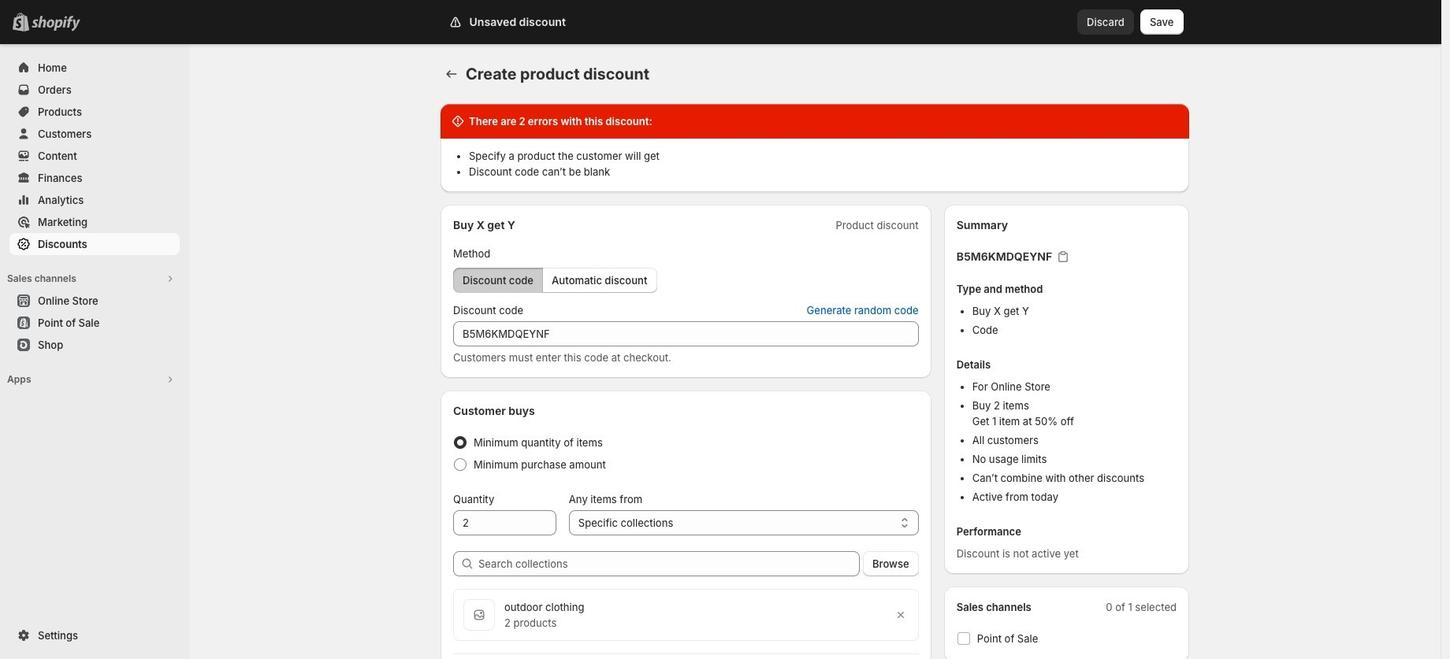 Task type: locate. For each thing, give the bounding box(es) containing it.
shopify image
[[32, 16, 80, 32]]

Search collections text field
[[478, 552, 860, 577]]

None text field
[[453, 322, 919, 347], [453, 511, 556, 536], [453, 322, 919, 347], [453, 511, 556, 536]]



Task type: vqa. For each thing, say whether or not it's contained in the screenshot.
finances link
no



